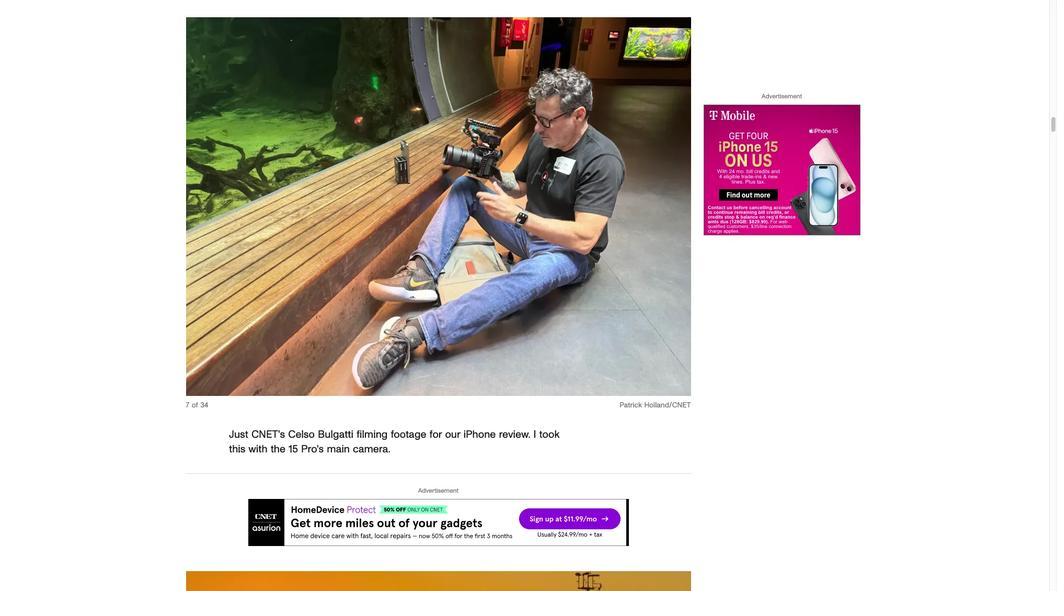 Task type: describe. For each thing, give the bounding box(es) containing it.
camera.
[[353, 444, 391, 455]]

34
[[200, 402, 208, 409]]

cnet's
[[252, 429, 285, 440]]

iphone
[[464, 429, 496, 440]]

bulgatti
[[318, 429, 354, 440]]

footage
[[391, 429, 427, 440]]

this
[[229, 444, 246, 455]]

for
[[430, 429, 442, 440]]

15
[[289, 444, 298, 455]]

of
[[192, 402, 198, 409]]

review.
[[499, 429, 531, 440]]

filming
[[357, 429, 388, 440]]

our
[[445, 429, 461, 440]]

just
[[229, 429, 248, 440]]

patrick
[[620, 402, 642, 409]]

main
[[327, 444, 350, 455]]

the
[[271, 444, 286, 455]]

just cnet's celso bulgatti filming footage for our iphone review. i took this with the 15 pro's main camera.
[[229, 429, 560, 455]]

holland/cnet
[[645, 402, 691, 409]]



Task type: vqa. For each thing, say whether or not it's contained in the screenshot.
The Camera.
yes



Task type: locate. For each thing, give the bounding box(es) containing it.
a man filming video image
[[186, 17, 691, 396]]

pro's
[[301, 444, 324, 455]]

took
[[540, 429, 560, 440]]

i
[[534, 429, 536, 440]]

patrick holland/cnet
[[620, 402, 691, 409]]

1 vertical spatial advertisement region
[[248, 499, 629, 546]]

with
[[249, 444, 268, 455]]

0 horizontal spatial advertisement region
[[248, 499, 629, 546]]

sunset at airport image
[[186, 571, 691, 591]]

7
[[186, 402, 189, 409]]

0 vertical spatial advertisement region
[[704, 105, 861, 235]]

advertisement region
[[704, 105, 861, 235], [248, 499, 629, 546]]

1 horizontal spatial advertisement region
[[704, 105, 861, 235]]

celso
[[288, 429, 315, 440]]

7 of 34
[[186, 402, 208, 409]]



